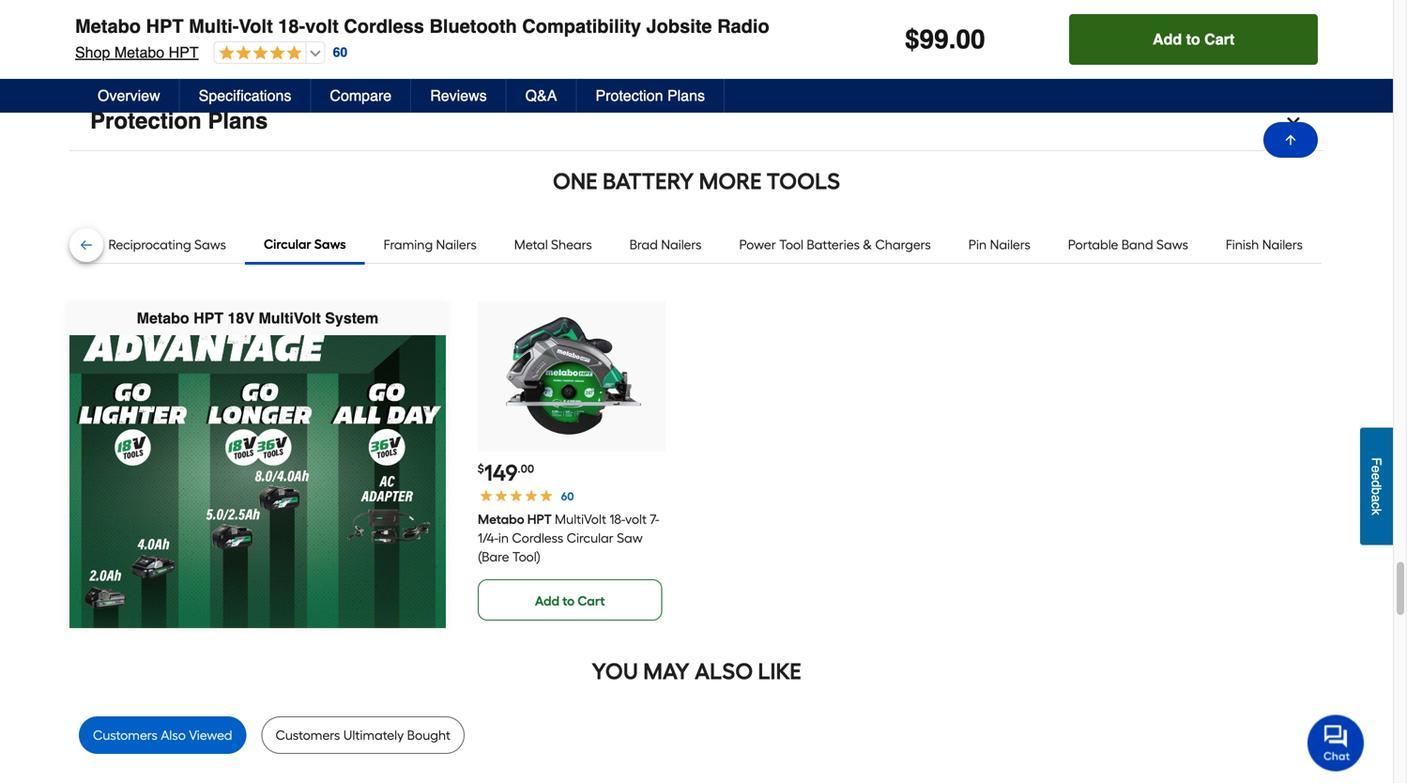 Task type: vqa. For each thing, say whether or not it's contained in the screenshot.
top SOURCE
no



Task type: locate. For each thing, give the bounding box(es) containing it.
$ left .00 on the left bottom of the page
[[478, 462, 484, 476]]

add to cart inside 'button'
[[1153, 31, 1235, 48]]

1 customers from the left
[[93, 727, 158, 743]]

0 horizontal spatial plans
[[208, 108, 268, 134]]

nailers
[[436, 237, 477, 253], [661, 237, 702, 253], [990, 237, 1031, 253], [1263, 237, 1303, 253]]

customers
[[93, 727, 158, 743], [276, 727, 340, 743]]

portable
[[1068, 237, 1119, 253]]

ultimately
[[343, 727, 404, 743]]

add
[[1153, 31, 1182, 48], [535, 593, 560, 609]]

protection plans button up the one battery more tools
[[69, 92, 1324, 151]]

hpt for metabo hpt multi-volt 18-volt cordless bluetooth compatibility jobsite radio
[[146, 15, 184, 37]]

2 e from the top
[[1370, 473, 1385, 480]]

plans down jobsite
[[668, 87, 705, 104]]

hpt up the 'shop metabo hpt'
[[146, 15, 184, 37]]

hpt left 18v
[[194, 310, 224, 327]]

0 vertical spatial $
[[905, 24, 920, 54]]

cordless for bluetooth
[[344, 15, 424, 37]]

0 vertical spatial plans
[[668, 87, 705, 104]]

1 vertical spatial cart
[[578, 593, 605, 609]]

add to cart button
[[1070, 14, 1318, 65]]

0 vertical spatial add
[[1153, 31, 1182, 48]]

protection plans
[[596, 87, 705, 104], [90, 108, 268, 134]]

circular saws
[[264, 236, 346, 252]]

metabo hpt
[[478, 511, 552, 527]]

1 vertical spatial protection
[[90, 108, 202, 134]]

0 vertical spatial also
[[695, 658, 753, 685]]

protection plans down jobsite
[[596, 87, 705, 104]]

149 list item
[[478, 302, 666, 621]]

1 vertical spatial protection plans
[[90, 108, 268, 134]]

customers ultimately bought
[[276, 727, 451, 743]]

metabo for metabo hpt 18v multivolt system
[[137, 310, 189, 327]]

hpt inside 149 list item
[[527, 511, 552, 527]]

metabo up 'shop'
[[75, 15, 141, 37]]

compatibility
[[522, 15, 641, 37]]

circular up metabo hpt 18v multivolt system
[[264, 236, 311, 252]]

metabo
[[75, 15, 141, 37], [114, 44, 164, 61], [137, 310, 189, 327], [478, 511, 524, 527]]

protection plans down the overview
[[90, 108, 268, 134]]

protection plans button down jobsite
[[577, 79, 725, 113]]

0 horizontal spatial cordless
[[344, 15, 424, 37]]

1 vertical spatial plans
[[208, 108, 268, 134]]

circular inside multivolt 18-volt 7- 1/4-in cordless circular saw (bare tool)
[[567, 530, 614, 546]]

0 horizontal spatial add to cart
[[535, 593, 605, 609]]

nailers inside button
[[990, 237, 1031, 253]]

1 horizontal spatial volt
[[625, 511, 647, 527]]

0 vertical spatial 18-
[[278, 15, 305, 37]]

cordless
[[344, 15, 424, 37], [512, 530, 563, 546]]

1 horizontal spatial cart
[[1205, 31, 1235, 48]]

saws right reciprocating
[[194, 237, 226, 253]]

cart inside add to cart 'button'
[[1205, 31, 1235, 48]]

metabo inside 149 list item
[[478, 511, 524, 527]]

plans
[[668, 87, 705, 104], [208, 108, 268, 134]]

$
[[905, 24, 920, 54], [478, 462, 484, 476]]

18- right volt
[[278, 15, 305, 37]]

cordless up 60
[[344, 15, 424, 37]]

d
[[1370, 480, 1385, 487]]

$ for 149
[[478, 462, 484, 476]]

&
[[863, 237, 872, 253]]

18-
[[278, 15, 305, 37], [610, 511, 625, 527]]

0 horizontal spatial customers
[[93, 727, 158, 743]]

multivolt inside multivolt 18-volt 7- 1/4-in cordless circular saw (bare tool)
[[555, 511, 606, 527]]

saw
[[617, 530, 643, 546]]

band
[[1122, 237, 1154, 253]]

metabo up in at the bottom of the page
[[478, 511, 524, 527]]

saws for circular saws
[[314, 236, 346, 252]]

1 vertical spatial add to cart
[[535, 593, 605, 609]]

reviews button
[[411, 79, 507, 113]]

1 horizontal spatial circular
[[567, 530, 614, 546]]

0 vertical spatial protection
[[596, 87, 663, 104]]

circular
[[264, 236, 311, 252], [567, 530, 614, 546]]

0 vertical spatial circular
[[264, 236, 311, 252]]

1 horizontal spatial multivolt
[[555, 511, 606, 527]]

1 horizontal spatial 18-
[[610, 511, 625, 527]]

1 horizontal spatial add to cart
[[1153, 31, 1235, 48]]

1 vertical spatial add
[[535, 593, 560, 609]]

metabo down reciprocating saws button
[[137, 310, 189, 327]]

18- up saw
[[610, 511, 625, 527]]

portable band saws
[[1068, 237, 1189, 253]]

1 horizontal spatial to
[[1186, 31, 1201, 48]]

0 vertical spatial cordless
[[344, 15, 424, 37]]

2 nailers from the left
[[661, 237, 702, 253]]

1 vertical spatial cordless
[[512, 530, 563, 546]]

1 vertical spatial multivolt
[[555, 511, 606, 527]]

1 vertical spatial to
[[563, 593, 575, 609]]

add to cart inside 149 list item
[[535, 593, 605, 609]]

0 horizontal spatial protection plans
[[90, 108, 268, 134]]

pin nailers
[[969, 237, 1031, 253]]

saws
[[314, 236, 346, 252], [194, 237, 226, 253], [1157, 237, 1189, 253]]

multivolt
[[259, 310, 321, 327], [555, 511, 606, 527]]

metal
[[514, 237, 548, 253]]

hpt up "tool)"
[[527, 511, 552, 527]]

saws inside button
[[194, 237, 226, 253]]

nailers right brad
[[661, 237, 702, 253]]

1 horizontal spatial $
[[905, 24, 920, 54]]

customers for customers ultimately bought
[[276, 727, 340, 743]]

battery
[[603, 168, 694, 195]]

also left like
[[695, 658, 753, 685]]

q&a
[[526, 87, 557, 104]]

3 nailers from the left
[[990, 237, 1031, 253]]

metabo hpt 18v multivolt system image
[[69, 335, 446, 628]]

0 vertical spatial volt
[[305, 15, 339, 37]]

customers left ultimately
[[276, 727, 340, 743]]

0 vertical spatial cart
[[1205, 31, 1235, 48]]

1 horizontal spatial protection plans
[[596, 87, 705, 104]]

protection down the overview
[[90, 108, 202, 134]]

0 vertical spatial protection plans
[[596, 87, 705, 104]]

0 horizontal spatial also
[[161, 727, 186, 743]]

0 horizontal spatial to
[[563, 593, 575, 609]]

multivolt right 18v
[[259, 310, 321, 327]]

customers also viewed
[[93, 727, 232, 743]]

1 horizontal spatial add
[[1153, 31, 1182, 48]]

protection plans for protection plans button underneath jobsite
[[596, 87, 705, 104]]

1 vertical spatial volt
[[625, 511, 647, 527]]

0 horizontal spatial saws
[[194, 237, 226, 253]]

saws up system
[[314, 236, 346, 252]]

protection for protection plans button underneath jobsite
[[596, 87, 663, 104]]

brad nailers button
[[611, 226, 721, 264]]

framing nailers
[[384, 237, 477, 253]]

$ inside $ 149 .00
[[478, 462, 484, 476]]

finish
[[1226, 237, 1260, 253]]

0 horizontal spatial $
[[478, 462, 484, 476]]

nailers right pin
[[990, 237, 1031, 253]]

specifications button
[[180, 79, 311, 113]]

hpt for metabo hpt 18v multivolt system
[[194, 310, 224, 327]]

protection down compatibility
[[596, 87, 663, 104]]

metabo up the overview
[[114, 44, 164, 61]]

saws right band
[[1157, 237, 1189, 253]]

0 horizontal spatial cart
[[578, 593, 605, 609]]

0 horizontal spatial 18-
[[278, 15, 305, 37]]

also
[[695, 658, 753, 685], [161, 727, 186, 743]]

1 vertical spatial $
[[478, 462, 484, 476]]

protection plans button
[[577, 79, 725, 113], [69, 92, 1324, 151]]

e up the d
[[1370, 465, 1385, 473]]

pin nailers button
[[950, 226, 1050, 264]]

metabo hpt multi-volt 18-volt cordless bluetooth compatibility jobsite radio
[[75, 15, 770, 37]]

e up the b
[[1370, 473, 1385, 480]]

nailers right framing
[[436, 237, 477, 253]]

in
[[498, 530, 509, 546]]

f e e d b a c k
[[1370, 457, 1385, 515]]

to
[[1186, 31, 1201, 48], [563, 593, 575, 609]]

system
[[325, 310, 379, 327]]

volt up 60
[[305, 15, 339, 37]]

4 nailers from the left
[[1263, 237, 1303, 253]]

0 horizontal spatial protection
[[90, 108, 202, 134]]

framing
[[384, 237, 433, 253]]

also left viewed
[[161, 727, 186, 743]]

2 horizontal spatial saws
[[1157, 237, 1189, 253]]

reviews
[[430, 87, 487, 104]]

nailers for framing nailers
[[436, 237, 477, 253]]

you
[[592, 658, 638, 685]]

saws for reciprocating saws
[[194, 237, 226, 253]]

shears
[[551, 237, 592, 253]]

1 nailers from the left
[[436, 237, 477, 253]]

cordless inside multivolt 18-volt 7- 1/4-in cordless circular saw (bare tool)
[[512, 530, 563, 546]]

circular left saw
[[567, 530, 614, 546]]

volt left 7- at the left bottom
[[625, 511, 647, 527]]

1 horizontal spatial plans
[[668, 87, 705, 104]]

circular saws button
[[245, 226, 365, 264]]

multivolt right metabo hpt
[[555, 511, 606, 527]]

0 vertical spatial to
[[1186, 31, 1201, 48]]

00
[[956, 24, 986, 54]]

protection plans for protection plans button over the one battery more tools
[[90, 108, 268, 134]]

nailers right finish
[[1263, 237, 1303, 253]]

add to cart
[[1153, 31, 1235, 48], [535, 593, 605, 609]]

1 horizontal spatial customers
[[276, 727, 340, 743]]

bought
[[407, 727, 451, 743]]

cordless up "tool)"
[[512, 530, 563, 546]]

1 vertical spatial circular
[[567, 530, 614, 546]]

finish nailers
[[1226, 237, 1303, 253]]

to inside 149 list item
[[563, 593, 575, 609]]

more
[[699, 168, 762, 195]]

0 horizontal spatial add
[[535, 593, 560, 609]]

1 horizontal spatial saws
[[314, 236, 346, 252]]

$ left .
[[905, 24, 920, 54]]

2 customers from the left
[[276, 727, 340, 743]]

1 horizontal spatial cordless
[[512, 530, 563, 546]]

volt
[[305, 15, 339, 37], [625, 511, 647, 527]]

shop metabo hpt
[[75, 44, 199, 61]]

1 horizontal spatial protection
[[596, 87, 663, 104]]

metal shears button
[[496, 226, 611, 264]]

radio
[[717, 15, 770, 37]]

0 vertical spatial add to cart
[[1153, 31, 1235, 48]]

hpt
[[146, 15, 184, 37], [169, 44, 199, 61], [194, 310, 224, 327], [527, 511, 552, 527]]

0 horizontal spatial multivolt
[[259, 310, 321, 327]]

may
[[643, 658, 690, 685]]

1 vertical spatial also
[[161, 727, 186, 743]]

plans down specifications
[[208, 108, 268, 134]]

1 vertical spatial 18-
[[610, 511, 625, 527]]

protection
[[596, 87, 663, 104], [90, 108, 202, 134]]

pin
[[969, 237, 987, 253]]

cordless for circular
[[512, 530, 563, 546]]

chevron down image
[[1285, 112, 1303, 131]]

customers left viewed
[[93, 727, 158, 743]]

e
[[1370, 465, 1385, 473], [1370, 473, 1385, 480]]

0 horizontal spatial circular
[[264, 236, 311, 252]]

0 vertical spatial multivolt
[[259, 310, 321, 327]]



Task type: describe. For each thing, give the bounding box(es) containing it.
framing nailers button
[[365, 226, 496, 264]]

batteries
[[807, 237, 860, 253]]

plans for protection plans button underneath jobsite
[[668, 87, 705, 104]]

finish nailers button
[[1207, 226, 1322, 264]]

(bare
[[478, 549, 509, 565]]

0 horizontal spatial volt
[[305, 15, 339, 37]]

brad
[[630, 237, 658, 253]]

metabo for metabo hpt
[[478, 511, 524, 527]]

tools
[[767, 168, 841, 195]]

cart inside add to cart link
[[578, 593, 605, 609]]

1 horizontal spatial also
[[695, 658, 753, 685]]

1/4-
[[478, 530, 498, 546]]

a
[[1370, 495, 1385, 502]]

brad nailers
[[630, 237, 702, 253]]

nailers for finish nailers
[[1263, 237, 1303, 253]]

power tool batteries & chargers
[[739, 237, 931, 253]]

customers for customers also viewed
[[93, 727, 158, 743]]

multi-
[[189, 15, 239, 37]]

1 e from the top
[[1370, 465, 1385, 473]]

you may also like
[[592, 658, 802, 685]]

nailers for brad nailers
[[661, 237, 702, 253]]

.
[[949, 24, 956, 54]]

overview button
[[79, 79, 180, 113]]

7-
[[650, 511, 659, 527]]

like
[[758, 658, 802, 685]]

to inside 'button'
[[1186, 31, 1201, 48]]

jobsite
[[647, 15, 712, 37]]

k
[[1370, 508, 1385, 515]]

volt inside multivolt 18-volt 7- 1/4-in cordless circular saw (bare tool)
[[625, 511, 647, 527]]

reciprocating saws button
[[90, 226, 245, 264]]

$ for 99
[[905, 24, 920, 54]]

one battery more tools
[[553, 168, 841, 195]]

c
[[1370, 502, 1385, 509]]

hpt for metabo hpt
[[527, 511, 552, 527]]

b
[[1370, 487, 1385, 495]]

chargers
[[875, 237, 931, 253]]

$ 149 .00
[[478, 459, 534, 487]]

hpt down multi-
[[169, 44, 199, 61]]

18v
[[228, 310, 254, 327]]

multivolt 18-volt 7- 1/4-in cordless circular saw (bare tool)
[[478, 511, 659, 565]]

reciprocating
[[108, 237, 191, 253]]

power
[[739, 237, 776, 253]]

viewed
[[189, 727, 232, 743]]

.00
[[518, 462, 534, 476]]

f e e d b a c k button
[[1361, 428, 1393, 545]]

tool)
[[512, 549, 541, 565]]

metabo for metabo hpt multi-volt 18-volt cordless bluetooth compatibility jobsite radio
[[75, 15, 141, 37]]

reciprocating saws
[[108, 237, 226, 253]]

overview
[[98, 87, 160, 104]]

18- inside multivolt 18-volt 7- 1/4-in cordless circular saw (bare tool)
[[610, 511, 625, 527]]

plans for protection plans button over the one battery more tools
[[208, 108, 268, 134]]

99
[[920, 24, 949, 54]]

4.7 stars image
[[215, 45, 302, 62]]

volt
[[239, 15, 273, 37]]

add inside 149 list item
[[535, 593, 560, 609]]

nailers for pin nailers
[[990, 237, 1031, 253]]

add inside 'button'
[[1153, 31, 1182, 48]]

circular inside button
[[264, 236, 311, 252]]

compare button
[[311, 79, 411, 113]]

f
[[1370, 457, 1385, 465]]

bluetooth
[[430, 15, 517, 37]]

arrow up image
[[1284, 132, 1299, 147]]

power tool batteries & chargers button
[[721, 226, 950, 264]]

portable band saws button
[[1050, 226, 1207, 264]]

chat invite button image
[[1308, 714, 1365, 771]]

metal shears
[[514, 237, 592, 253]]

q&a button
[[507, 79, 577, 113]]

metabo hpt multivolt 18-volt 7-1/4-in cordless circular saw (bare tool) image
[[497, 302, 647, 452]]

149
[[484, 459, 518, 487]]

60
[[333, 45, 348, 60]]

specifications
[[199, 87, 291, 104]]

compare
[[330, 87, 392, 104]]

one
[[553, 168, 598, 195]]

shop
[[75, 44, 110, 61]]

$ 99 . 00
[[905, 24, 986, 54]]

metabo hpt 18v multivolt system
[[137, 310, 379, 327]]

protection for protection plans button over the one battery more tools
[[90, 108, 202, 134]]

add to cart link
[[478, 579, 663, 621]]

tool
[[779, 237, 804, 253]]



